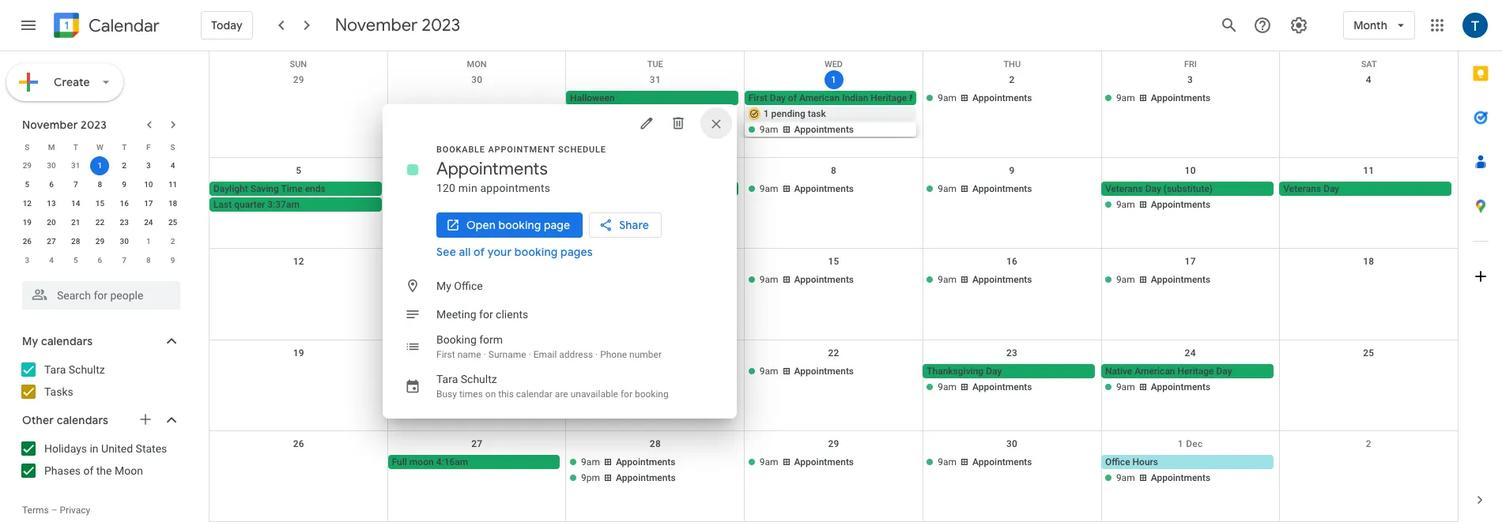 Task type: describe. For each thing, give the bounding box(es) containing it.
office hours
[[1106, 457, 1159, 468]]

veterans day (substitute)
[[1106, 184, 1214, 195]]

ends
[[305, 184, 326, 195]]

add other calendars image
[[138, 412, 153, 428]]

of for day
[[789, 93, 797, 104]]

5 for sun
[[296, 165, 302, 177]]

8 inside row
[[146, 256, 151, 265]]

veterans for veterans day (substitute)
[[1106, 184, 1144, 195]]

10 for sun
[[1185, 165, 1197, 177]]

18 inside row group
[[168, 199, 177, 208]]

31 inside 31 october element
[[71, 161, 80, 170]]

0 horizontal spatial 2023
[[81, 118, 107, 132]]

30 down thanksgiving day 'button' at the right bottom
[[1007, 439, 1018, 450]]

9 for sun
[[1010, 165, 1015, 177]]

18 inside grid
[[1364, 257, 1375, 268]]

veterans day button
[[1280, 182, 1452, 196]]

3 · from the left
[[596, 349, 598, 360]]

on
[[486, 389, 496, 400]]

1 for 1 december element
[[146, 237, 151, 246]]

1 horizontal spatial 25
[[1364, 348, 1375, 359]]

daylight saving time ends last quarter 3:37am
[[214, 184, 326, 211]]

time
[[281, 184, 303, 195]]

tara schultz
[[44, 364, 105, 377]]

1 horizontal spatial 13
[[472, 257, 483, 268]]

0 horizontal spatial for
[[479, 308, 493, 321]]

tue
[[648, 59, 664, 70]]

this
[[499, 389, 514, 400]]

0 horizontal spatial american
[[800, 93, 840, 104]]

last
[[214, 200, 232, 211]]

7 december element
[[115, 252, 134, 271]]

9 december element
[[163, 252, 182, 271]]

27 element
[[42, 233, 61, 252]]

day for veterans day (substitute)
[[1146, 184, 1162, 195]]

5:50am
[[447, 366, 479, 377]]

create
[[54, 75, 90, 89]]

tara for tara schultz busy times on this calendar are unavailable for booking
[[437, 373, 458, 386]]

3:37am
[[268, 200, 300, 211]]

meeting for clients
[[437, 308, 529, 321]]

9 inside row
[[171, 256, 175, 265]]

halloween button
[[566, 91, 739, 105]]

4:16am
[[436, 457, 468, 468]]

–
[[51, 505, 57, 517]]

14 element
[[66, 195, 85, 214]]

first for day
[[749, 93, 768, 104]]

1 vertical spatial november
[[22, 118, 78, 132]]

saving
[[250, 184, 279, 195]]

terms
[[22, 505, 49, 517]]

halloween
[[570, 93, 615, 104]]

other
[[22, 414, 54, 428]]

28 element
[[66, 233, 85, 252]]

2 new moon 4:27am button from the top
[[388, 289, 560, 303]]

main drawer image
[[19, 16, 38, 35]]

thanksgiving
[[927, 366, 984, 377]]

phone
[[601, 349, 627, 360]]

settings menu image
[[1290, 16, 1309, 35]]

26 element
[[18, 233, 37, 252]]

1 vertical spatial 12
[[293, 257, 304, 268]]

1 new from the top
[[392, 275, 411, 286]]

task
[[808, 108, 826, 119]]

30 element
[[115, 233, 134, 252]]

first day of american indian heritage month button
[[745, 91, 937, 105]]

booking inside tara schultz busy times on this calendar are unavailable for booking
[[635, 389, 669, 400]]

last quarter 3:37am button
[[210, 198, 382, 212]]

see
[[437, 245, 456, 259]]

1 horizontal spatial november 2023
[[335, 14, 461, 36]]

create button
[[6, 63, 123, 101]]

united
[[101, 443, 133, 456]]

calendar heading
[[85, 15, 160, 37]]

other calendars button
[[3, 408, 196, 433]]

heritage inside native american heritage day button
[[1178, 366, 1215, 377]]

veterans day (substitute) button
[[1102, 182, 1274, 196]]

other calendars list
[[3, 437, 196, 484]]

9am inside button
[[582, 200, 600, 211]]

14
[[71, 199, 80, 208]]

schultz for tara schultz
[[69, 364, 105, 377]]

phases of the moon
[[44, 465, 143, 478]]

open booking page
[[467, 218, 570, 232]]

the
[[96, 465, 112, 478]]

16 inside "element"
[[120, 199, 129, 208]]

mon
[[467, 59, 487, 70]]

privacy
[[60, 505, 90, 517]]

appointments heading
[[437, 158, 548, 180]]

today button
[[201, 6, 253, 44]]

3 inside row
[[25, 256, 29, 265]]

meeting
[[437, 308, 477, 321]]

office inside button
[[1106, 457, 1131, 468]]

share
[[620, 218, 649, 232]]

2 4:27am from the top
[[440, 291, 472, 302]]

are
[[555, 389, 569, 400]]

120 min appointments
[[437, 182, 551, 194]]

first for quarter
[[392, 366, 411, 377]]

1 4:27am from the top
[[440, 275, 472, 286]]

moon for 4:16am
[[410, 457, 434, 468]]

booking form first name · surname · email address · phone number
[[437, 333, 662, 360]]

month button
[[1344, 6, 1416, 44]]

1 horizontal spatial 2023
[[422, 14, 461, 36]]

1 vertical spatial moon
[[413, 291, 438, 302]]

min
[[459, 182, 478, 194]]

daylight saving time ends button
[[210, 182, 382, 196]]

heritage inside first day of american indian heritage month button
[[871, 93, 908, 104]]

1 vertical spatial american
[[1135, 366, 1176, 377]]

17 element
[[139, 195, 158, 214]]

1 pending task
[[764, 108, 826, 119]]

wed
[[825, 59, 843, 70]]

31 october element
[[66, 157, 85, 176]]

my for my calendars
[[22, 335, 38, 349]]

quarter inside daylight saving time ends last quarter 3:37am
[[234, 200, 265, 211]]

busy
[[437, 389, 457, 400]]

row containing 3
[[15, 252, 185, 271]]

cell containing first day of american indian heritage month
[[745, 91, 937, 138]]

native american heritage day
[[1106, 366, 1233, 377]]

appointment
[[488, 144, 556, 155]]

first quarter 5:50am
[[392, 366, 479, 377]]

calendars for other calendars
[[57, 414, 108, 428]]

all
[[459, 245, 471, 259]]

thanksgiving day
[[927, 366, 1002, 377]]

120
[[437, 182, 456, 194]]

veterans for veterans day
[[1284, 184, 1322, 195]]

calendar
[[89, 15, 160, 37]]

1 horizontal spatial 24
[[1185, 348, 1197, 359]]

phases
[[44, 465, 81, 478]]

cell containing veterans day (substitute)
[[1102, 182, 1280, 230]]

native
[[1106, 366, 1133, 377]]

delete appointment schedule image
[[671, 115, 687, 131]]

indian
[[843, 93, 869, 104]]

day for first day of american indian heritage month
[[770, 93, 786, 104]]

email
[[534, 349, 557, 360]]

10 for november 2023
[[144, 180, 153, 189]]

cell containing daylight saving time ends
[[210, 182, 388, 230]]

20 element
[[42, 214, 61, 233]]

thu
[[1004, 59, 1021, 70]]

today
[[211, 18, 243, 32]]

calendars for my calendars
[[41, 335, 93, 349]]

moon for 4:27am
[[413, 275, 438, 286]]

thanksgiving day button
[[923, 364, 1095, 379]]

1 9pm from the top
[[582, 215, 600, 226]]

address
[[560, 349, 593, 360]]

2 · from the left
[[529, 349, 531, 360]]

see all of your booking pages
[[437, 245, 593, 259]]

0 vertical spatial november
[[335, 14, 418, 36]]

1 vertical spatial 23
[[1007, 348, 1018, 359]]

30 down mon at the top
[[472, 74, 483, 85]]

2 appointments button from the top
[[566, 123, 739, 137]]

row containing s
[[15, 138, 185, 157]]

19 element
[[18, 214, 37, 233]]

my calendars
[[22, 335, 93, 349]]

30 down 23 element
[[120, 237, 129, 246]]

21 inside row group
[[71, 218, 80, 227]]

9 for november 2023
[[122, 180, 127, 189]]

1 vertical spatial 20
[[472, 348, 483, 359]]

1 horizontal spatial 22
[[829, 348, 840, 359]]

of inside other calendars list
[[83, 465, 94, 478]]

1 december element
[[139, 233, 158, 252]]

1 for 1 pending task
[[764, 108, 769, 119]]

1 s from the left
[[25, 143, 30, 151]]

moon
[[115, 465, 143, 478]]

9am button
[[566, 198, 739, 212]]

other calendars
[[22, 414, 108, 428]]

0 vertical spatial booking
[[499, 218, 541, 232]]

22 element
[[91, 214, 110, 233]]

dec
[[1187, 439, 1204, 450]]

1 vertical spatial booking
[[515, 245, 558, 259]]

number
[[630, 349, 662, 360]]

2 horizontal spatial 4
[[1367, 74, 1372, 85]]



Task type: locate. For each thing, give the bounding box(es) containing it.
18
[[168, 199, 177, 208], [1364, 257, 1375, 268]]

7 down 31 october element
[[73, 180, 78, 189]]

schedule
[[559, 144, 607, 155]]

grid containing 29
[[209, 51, 1459, 523]]

(substitute)
[[1164, 184, 1214, 195]]

1 vertical spatial 2023
[[81, 118, 107, 132]]

0 horizontal spatial 17
[[144, 199, 153, 208]]

13 right the all
[[472, 257, 483, 268]]

1 vertical spatial quarter
[[413, 366, 444, 377]]

7 inside row
[[122, 256, 127, 265]]

cell
[[210, 91, 388, 138], [388, 91, 567, 138], [566, 91, 745, 138], [745, 91, 937, 138], [210, 182, 388, 230], [388, 182, 567, 230], [566, 182, 745, 230], [1102, 182, 1280, 230], [210, 273, 388, 305], [388, 273, 567, 305], [566, 273, 745, 305], [210, 364, 388, 396], [566, 364, 745, 396], [923, 364, 1102, 396], [1102, 364, 1280, 396], [210, 455, 388, 487], [566, 455, 745, 487], [1102, 455, 1280, 487]]

0 vertical spatial 15
[[96, 199, 105, 208]]

1 cell
[[88, 157, 112, 176]]

for right unavailable
[[621, 389, 633, 400]]

29 october element
[[18, 157, 37, 176]]

30 down m
[[47, 161, 56, 170]]

0 horizontal spatial ·
[[484, 349, 486, 360]]

8 for sun
[[831, 165, 837, 177]]

in
[[90, 443, 99, 456]]

4:27am up meeting
[[440, 291, 472, 302]]

27 inside row group
[[47, 237, 56, 246]]

schultz down my calendars dropdown button
[[69, 364, 105, 377]]

0 vertical spatial 4
[[1367, 74, 1372, 85]]

1 down wed
[[831, 74, 837, 85]]

3 down fri
[[1188, 74, 1194, 85]]

23 element
[[115, 214, 134, 233]]

office up meeting
[[454, 280, 483, 292]]

24 inside november 2023 grid
[[144, 218, 153, 227]]

Search for people text field
[[32, 282, 171, 310]]

10 inside grid
[[1185, 165, 1197, 177]]

for inside tara schultz busy times on this calendar are unavailable for booking
[[621, 389, 633, 400]]

row group
[[15, 157, 185, 271]]

21 down 14 element
[[71, 218, 80, 227]]

3 down 26 element
[[25, 256, 29, 265]]

0 vertical spatial quarter
[[234, 200, 265, 211]]

27 for 1
[[47, 237, 56, 246]]

of
[[789, 93, 797, 104], [474, 245, 485, 259], [83, 465, 94, 478]]

2 s from the left
[[171, 143, 175, 151]]

0 vertical spatial american
[[800, 93, 840, 104]]

1 veterans from the left
[[1106, 184, 1144, 195]]

0 horizontal spatial 7
[[73, 180, 78, 189]]

18 down veterans day button
[[1364, 257, 1375, 268]]

schultz inside tara schultz busy times on this calendar are unavailable for booking
[[461, 373, 497, 386]]

20 up first quarter 5:50am button
[[472, 348, 483, 359]]

0 vertical spatial 24
[[144, 218, 153, 227]]

2 december element
[[163, 233, 182, 252]]

24 up native american heritage day button
[[1185, 348, 1197, 359]]

moon down see
[[413, 275, 438, 286]]

12 inside row group
[[23, 199, 32, 208]]

11 up veterans day button
[[1364, 165, 1375, 177]]

16 inside grid
[[1007, 257, 1018, 268]]

12 element
[[18, 195, 37, 214]]

· right name
[[484, 349, 486, 360]]

my for my office
[[437, 280, 452, 292]]

9pm
[[582, 215, 600, 226], [582, 382, 600, 393], [582, 473, 600, 484]]

8 down 1, today element
[[98, 180, 102, 189]]

0 horizontal spatial 6
[[49, 180, 54, 189]]

appointments
[[481, 182, 551, 194]]

booking down the number
[[635, 389, 669, 400]]

quarter
[[234, 200, 265, 211], [413, 366, 444, 377]]

1 horizontal spatial 12
[[293, 257, 304, 268]]

0 horizontal spatial 8
[[98, 180, 102, 189]]

2
[[1010, 74, 1015, 85], [122, 161, 127, 170], [171, 237, 175, 246], [1367, 439, 1372, 450]]

calendars up in
[[57, 414, 108, 428]]

11 up 18 element
[[168, 180, 177, 189]]

0 vertical spatial 28
[[71, 237, 80, 246]]

17 inside grid
[[1185, 257, 1197, 268]]

1 horizontal spatial 10
[[1185, 165, 1197, 177]]

3 9pm from the top
[[582, 473, 600, 484]]

6 down 30 october element
[[49, 180, 54, 189]]

1 horizontal spatial 8
[[146, 256, 151, 265]]

2 vertical spatial 5
[[73, 256, 78, 265]]

terms – privacy
[[22, 505, 90, 517]]

booking
[[499, 218, 541, 232], [515, 245, 558, 259], [635, 389, 669, 400]]

surname
[[489, 349, 527, 360]]

1 vertical spatial 4
[[171, 161, 175, 170]]

0 horizontal spatial tara
[[44, 364, 66, 377]]

calendars
[[41, 335, 93, 349], [57, 414, 108, 428]]

1 horizontal spatial 19
[[293, 348, 304, 359]]

day for veterans day
[[1324, 184, 1340, 195]]

cell containing office hours
[[1102, 455, 1280, 487]]

first inside booking form first name · surname · email address · phone number
[[437, 349, 455, 360]]

of for all
[[474, 245, 485, 259]]

moon inside button
[[410, 457, 434, 468]]

· left email
[[529, 349, 531, 360]]

25 inside 'element'
[[168, 218, 177, 227]]

new
[[392, 275, 411, 286], [392, 291, 411, 302]]

0 horizontal spatial 11
[[168, 180, 177, 189]]

12
[[23, 199, 32, 208], [293, 257, 304, 268]]

3
[[1188, 74, 1194, 85], [146, 161, 151, 170], [25, 256, 29, 265]]

1 vertical spatial 31
[[71, 161, 80, 170]]

calendar
[[516, 389, 553, 400]]

veterans inside button
[[1284, 184, 1322, 195]]

26 for 1 dec
[[293, 439, 304, 450]]

31
[[650, 74, 661, 85], [71, 161, 80, 170]]

19 inside 19 element
[[23, 218, 32, 227]]

month inside dropdown button
[[1354, 18, 1388, 32]]

row group containing 29
[[15, 157, 185, 271]]

13 element
[[42, 195, 61, 214]]

5 up daylight saving time ends button
[[296, 165, 302, 177]]

1 horizontal spatial 9
[[171, 256, 175, 265]]

share button
[[589, 212, 662, 238]]

times
[[460, 389, 483, 400]]

day inside 'button'
[[987, 366, 1002, 377]]

2 horizontal spatial 3
[[1188, 74, 1194, 85]]

1 vertical spatial first
[[437, 349, 455, 360]]

21 right phone at the bottom left
[[650, 348, 661, 359]]

20 inside grid
[[47, 218, 56, 227]]

11 inside row group
[[168, 180, 177, 189]]

my calendars list
[[3, 358, 196, 405]]

1 new moon 4:27am button from the top
[[388, 273, 560, 287]]

12 down last quarter 3:37am button
[[293, 257, 304, 268]]

t
[[73, 143, 78, 151], [122, 143, 127, 151]]

my inside dropdown button
[[22, 335, 38, 349]]

0 vertical spatial 21
[[71, 218, 80, 227]]

s up 29 october element
[[25, 143, 30, 151]]

1 horizontal spatial my
[[437, 280, 452, 292]]

fri
[[1185, 59, 1198, 70]]

1 vertical spatial new moon 4:27am button
[[388, 289, 560, 303]]

privacy link
[[60, 505, 90, 517]]

schultz for tara schultz busy times on this calendar are unavailable for booking
[[461, 373, 497, 386]]

first quarter 5:50am button
[[388, 364, 560, 379]]

24 down '17' element
[[144, 218, 153, 227]]

first up 1 pending task
[[749, 93, 768, 104]]

tara up the 'tasks' on the left bottom of page
[[44, 364, 66, 377]]

0 horizontal spatial of
[[83, 465, 94, 478]]

booking
[[437, 333, 477, 346]]

31 down tue
[[650, 74, 661, 85]]

holidays
[[44, 443, 87, 456]]

0 vertical spatial 9
[[1010, 165, 1015, 177]]

1 pending task button
[[745, 107, 917, 121]]

17 down (substitute)
[[1185, 257, 1197, 268]]

calendar element
[[51, 9, 160, 44]]

1 vertical spatial of
[[474, 245, 485, 259]]

0 horizontal spatial first
[[392, 366, 411, 377]]

6 for sun
[[474, 165, 480, 177]]

w
[[97, 143, 104, 151]]

0 vertical spatial 25
[[168, 218, 177, 227]]

27 up full moon 4:16am button
[[472, 439, 483, 450]]

booking down open booking page
[[515, 245, 558, 259]]

for up form
[[479, 308, 493, 321]]

of up 1 pending task
[[789, 93, 797, 104]]

11 element
[[163, 176, 182, 195]]

0 vertical spatial calendars
[[41, 335, 93, 349]]

10 up (substitute)
[[1185, 165, 1197, 177]]

1 horizontal spatial ·
[[529, 349, 531, 360]]

cell containing native american heritage day
[[1102, 364, 1280, 396]]

0 vertical spatial for
[[479, 308, 493, 321]]

bookable
[[437, 144, 486, 155]]

office left hours
[[1106, 457, 1131, 468]]

veterans inside "button"
[[1106, 184, 1144, 195]]

1 vertical spatial 3
[[146, 161, 151, 170]]

heritage right indian
[[871, 93, 908, 104]]

0 vertical spatial 16
[[120, 199, 129, 208]]

moon right full
[[410, 457, 434, 468]]

row containing sun
[[210, 51, 1459, 70]]

1, today element
[[91, 157, 110, 176]]

november 2023
[[335, 14, 461, 36], [22, 118, 107, 132]]

15 element
[[91, 195, 110, 214]]

2023
[[422, 14, 461, 36], [81, 118, 107, 132]]

2 vertical spatial 6
[[98, 256, 102, 265]]

1 vertical spatial 4:27am
[[440, 291, 472, 302]]

0 horizontal spatial 18
[[168, 199, 177, 208]]

1 vertical spatial 15
[[829, 257, 840, 268]]

5 down 28 element
[[73, 256, 78, 265]]

cell containing 9pm
[[566, 364, 745, 396]]

3 down f on the left of page
[[146, 161, 151, 170]]

0 horizontal spatial 21
[[71, 218, 80, 227]]

1 vertical spatial 7
[[122, 256, 127, 265]]

1 inside cell
[[98, 161, 102, 170]]

5 december element
[[66, 252, 85, 271]]

3 december element
[[18, 252, 37, 271]]

10 inside row group
[[144, 180, 153, 189]]

18 element
[[163, 195, 182, 214]]

form
[[480, 333, 503, 346]]

0 horizontal spatial s
[[25, 143, 30, 151]]

see all of your booking pages link
[[437, 245, 593, 259]]

american right 'native'
[[1135, 366, 1176, 377]]

full moon 4:16am button
[[388, 455, 560, 470]]

27 down 20 element
[[47, 237, 56, 246]]

0 horizontal spatial 22
[[96, 218, 105, 227]]

1 vertical spatial 17
[[1185, 257, 1197, 268]]

open
[[467, 218, 496, 232]]

23 down 16 "element"
[[120, 218, 129, 227]]

1 horizontal spatial 7
[[122, 256, 127, 265]]

booking up see all of your booking pages
[[499, 218, 541, 232]]

0 vertical spatial 23
[[120, 218, 129, 227]]

0 horizontal spatial 26
[[23, 237, 32, 246]]

f
[[146, 143, 151, 151]]

5 for november 2023
[[25, 180, 29, 189]]

24 element
[[139, 214, 158, 233]]

10 element
[[139, 176, 158, 195]]

1 down w
[[98, 161, 102, 170]]

20
[[47, 218, 56, 227], [472, 348, 483, 359]]

terms link
[[22, 505, 49, 517]]

0 horizontal spatial quarter
[[234, 200, 265, 211]]

0 horizontal spatial 5
[[25, 180, 29, 189]]

1 vertical spatial november 2023
[[22, 118, 107, 132]]

23
[[120, 218, 129, 227], [1007, 348, 1018, 359]]

2 9pm from the top
[[582, 382, 600, 393]]

1 left dec
[[1178, 439, 1184, 450]]

8 down the 1 pending task button
[[831, 165, 837, 177]]

new moon 4:27am button up meeting for clients
[[388, 289, 560, 303]]

23 inside 23 element
[[120, 218, 129, 227]]

of right the all
[[474, 245, 485, 259]]

quarter up busy
[[413, 366, 444, 377]]

0 vertical spatial 8
[[831, 165, 837, 177]]

18 down 11 element
[[168, 199, 177, 208]]

1 vertical spatial 19
[[293, 348, 304, 359]]

1 horizontal spatial 4
[[171, 161, 175, 170]]

1 left pending
[[764, 108, 769, 119]]

5 inside grid
[[296, 165, 302, 177]]

s right f on the left of page
[[171, 143, 175, 151]]

0 vertical spatial month
[[1354, 18, 1388, 32]]

tab list
[[1459, 51, 1503, 479]]

6 up min
[[474, 165, 480, 177]]

cell containing new moon 4:27am
[[388, 273, 567, 305]]

2 vertical spatial 8
[[146, 256, 151, 265]]

26 inside grid
[[293, 439, 304, 450]]

21 element
[[66, 214, 85, 233]]

5 down 29 october element
[[25, 180, 29, 189]]

2 vertical spatial booking
[[635, 389, 669, 400]]

17 inside row group
[[144, 199, 153, 208]]

6 down the '29' element
[[98, 256, 102, 265]]

1 horizontal spatial 20
[[472, 348, 483, 359]]

0 vertical spatial 18
[[168, 199, 177, 208]]

1 down '24' element
[[146, 237, 151, 246]]

9pm for 21
[[582, 382, 600, 393]]

tara inside tara schultz busy times on this calendar are unavailable for booking
[[437, 373, 458, 386]]

8 inside grid
[[831, 165, 837, 177]]

1 for 1, today element
[[98, 161, 102, 170]]

0 horizontal spatial 10
[[144, 180, 153, 189]]

28 inside 28 element
[[71, 237, 80, 246]]

0 horizontal spatial 12
[[23, 199, 32, 208]]

0 horizontal spatial 9
[[122, 180, 127, 189]]

bookable appointment schedule
[[437, 144, 607, 155]]

0 horizontal spatial 20
[[47, 218, 56, 227]]

2 t from the left
[[122, 143, 127, 151]]

tasks
[[44, 386, 73, 399]]

first
[[749, 93, 768, 104], [437, 349, 455, 360], [392, 366, 411, 377]]

tara for tara schultz
[[44, 364, 66, 377]]

6 december element
[[91, 252, 110, 271]]

t left f on the left of page
[[122, 143, 127, 151]]

1 vertical spatial 22
[[829, 348, 840, 359]]

7 down 30 element
[[122, 256, 127, 265]]

4 down sat
[[1367, 74, 1372, 85]]

page
[[544, 218, 570, 232]]

1 vertical spatial 25
[[1364, 348, 1375, 359]]

0 horizontal spatial 28
[[71, 237, 80, 246]]

20 down the 13 element
[[47, 218, 56, 227]]

2 veterans from the left
[[1284, 184, 1322, 195]]

pages
[[561, 245, 593, 259]]

30 october element
[[42, 157, 61, 176]]

4 december element
[[42, 252, 61, 271]]

5 inside row
[[73, 256, 78, 265]]

quarter down saving at the left of page
[[234, 200, 265, 211]]

26 inside row group
[[23, 237, 32, 246]]

1 horizontal spatial american
[[1135, 366, 1176, 377]]

1 appointments button from the top
[[566, 107, 739, 121]]

4 up 11 element
[[171, 161, 175, 170]]

15 inside grid
[[829, 257, 840, 268]]

9pm for 28
[[582, 473, 600, 484]]

of left the
[[83, 465, 94, 478]]

day for thanksgiving day
[[987, 366, 1002, 377]]

0 vertical spatial 5
[[296, 165, 302, 177]]

1 horizontal spatial office
[[1106, 457, 1131, 468]]

new moon 4:27am button down the all
[[388, 273, 560, 287]]

american up the task
[[800, 93, 840, 104]]

sat
[[1362, 59, 1378, 70]]

1 dec
[[1178, 439, 1204, 450]]

11 inside grid
[[1364, 165, 1375, 177]]

0 horizontal spatial 25
[[168, 218, 177, 227]]

of inside button
[[789, 93, 797, 104]]

0 horizontal spatial november 2023
[[22, 118, 107, 132]]

9
[[1010, 165, 1015, 177], [122, 180, 127, 189], [171, 256, 175, 265]]

row
[[210, 51, 1459, 70], [210, 67, 1459, 158], [15, 138, 185, 157], [15, 157, 185, 176], [210, 158, 1459, 250], [15, 176, 185, 195], [15, 195, 185, 214], [15, 214, 185, 233], [15, 233, 185, 252], [210, 250, 1459, 341], [15, 252, 185, 271], [210, 341, 1459, 432], [210, 432, 1459, 523]]

office
[[454, 280, 483, 292], [1106, 457, 1131, 468]]

grid
[[209, 51, 1459, 523]]

6 inside row
[[98, 256, 102, 265]]

13 up 20 element
[[47, 199, 56, 208]]

tara up busy
[[437, 373, 458, 386]]

t up 31 october element
[[73, 143, 78, 151]]

0 horizontal spatial 3
[[25, 256, 29, 265]]

1 vertical spatial 13
[[472, 257, 483, 268]]

8 for november 2023
[[98, 180, 102, 189]]

22 inside november 2023 grid
[[96, 218, 105, 227]]

clients
[[496, 308, 529, 321]]

0 horizontal spatial 27
[[47, 237, 56, 246]]

schultz
[[69, 364, 105, 377], [461, 373, 497, 386]]

0 vertical spatial 11
[[1364, 165, 1375, 177]]

month inside button
[[910, 93, 937, 104]]

0 horizontal spatial t
[[73, 143, 78, 151]]

name
[[458, 349, 482, 360]]

4 down the '27' element
[[49, 256, 54, 265]]

tara inside my calendars "list"
[[44, 364, 66, 377]]

sun
[[290, 59, 307, 70]]

quarter inside button
[[413, 366, 444, 377]]

8 december element
[[139, 252, 158, 271]]

31 left 1, today element
[[71, 161, 80, 170]]

· left phone at the bottom left
[[596, 349, 598, 360]]

heritage up dec
[[1178, 366, 1215, 377]]

1 for 1 dec
[[1178, 439, 1184, 450]]

calendars up tara schultz
[[41, 335, 93, 349]]

office hours button
[[1102, 455, 1274, 470]]

0 vertical spatial 7
[[73, 180, 78, 189]]

4
[[1367, 74, 1372, 85], [171, 161, 175, 170], [49, 256, 54, 265]]

your
[[488, 245, 512, 259]]

cell containing halloween
[[566, 91, 745, 138]]

23 up thanksgiving day 'button' at the right bottom
[[1007, 348, 1018, 359]]

10 up '17' element
[[144, 180, 153, 189]]

1 horizontal spatial 21
[[650, 348, 661, 359]]

1 horizontal spatial for
[[621, 389, 633, 400]]

0 vertical spatial office
[[454, 280, 483, 292]]

7
[[73, 180, 78, 189], [122, 256, 127, 265]]

first down booking
[[437, 349, 455, 360]]

first left the 5:50am
[[392, 366, 411, 377]]

month right indian
[[910, 93, 937, 104]]

2 vertical spatial 4
[[49, 256, 54, 265]]

1 vertical spatial 10
[[144, 180, 153, 189]]

veterans day
[[1284, 184, 1340, 195]]

31 inside grid
[[650, 74, 661, 85]]

schultz up "times"
[[461, 373, 497, 386]]

11
[[1364, 165, 1375, 177], [168, 180, 177, 189]]

25 element
[[163, 214, 182, 233]]

None search field
[[0, 275, 196, 310]]

0 horizontal spatial 23
[[120, 218, 129, 227]]

17
[[144, 199, 153, 208], [1185, 257, 1197, 268]]

4:27am down the all
[[440, 275, 472, 286]]

first day of american indian heritage month
[[749, 93, 937, 104]]

16 element
[[115, 195, 134, 214]]

1 t from the left
[[73, 143, 78, 151]]

0 horizontal spatial heritage
[[871, 93, 908, 104]]

1 horizontal spatial 23
[[1007, 348, 1018, 359]]

·
[[484, 349, 486, 360], [529, 349, 531, 360], [596, 349, 598, 360]]

9am
[[938, 93, 957, 104], [1117, 93, 1136, 104], [760, 124, 779, 135], [760, 184, 779, 195], [938, 184, 957, 195], [582, 200, 600, 211], [1117, 200, 1136, 211], [760, 275, 779, 286], [938, 275, 957, 286], [1117, 275, 1136, 286], [760, 366, 779, 377], [938, 382, 957, 393], [1117, 382, 1136, 393], [582, 457, 600, 468], [760, 457, 779, 468], [938, 457, 957, 468], [1117, 473, 1136, 484]]

0 horizontal spatial 16
[[120, 199, 129, 208]]

28 for 1
[[71, 237, 80, 246]]

28 for 1 dec
[[650, 439, 661, 450]]

4 inside 4 december element
[[49, 256, 54, 265]]

0 vertical spatial moon
[[413, 275, 438, 286]]

27
[[47, 237, 56, 246], [472, 439, 483, 450]]

0 horizontal spatial month
[[910, 93, 937, 104]]

moon
[[413, 275, 438, 286], [413, 291, 438, 302], [410, 457, 434, 468]]

8 down 1 december element
[[146, 256, 151, 265]]

my office
[[437, 280, 483, 292]]

0 horizontal spatial 19
[[23, 218, 32, 227]]

26 for 1
[[23, 237, 32, 246]]

s
[[25, 143, 30, 151], [171, 143, 175, 151]]

schultz inside my calendars "list"
[[69, 364, 105, 377]]

1 inside button
[[764, 108, 769, 119]]

0 vertical spatial 22
[[96, 218, 105, 227]]

27 for 1 dec
[[472, 439, 483, 450]]

day inside "button"
[[1146, 184, 1162, 195]]

11 for sun
[[1364, 165, 1375, 177]]

month up sat
[[1354, 18, 1388, 32]]

17 down 10 element
[[144, 199, 153, 208]]

for
[[479, 308, 493, 321], [621, 389, 633, 400]]

8
[[831, 165, 837, 177], [98, 180, 102, 189], [146, 256, 151, 265]]

15 inside row group
[[96, 199, 105, 208]]

1 horizontal spatial of
[[474, 245, 485, 259]]

12 up 19 element
[[23, 199, 32, 208]]

moon up meeting
[[413, 291, 438, 302]]

tara schultz busy times on this calendar are unavailable for booking
[[437, 373, 669, 400]]

11 for november 2023
[[168, 180, 177, 189]]

2 new from the top
[[392, 291, 411, 302]]

29 element
[[91, 233, 110, 252]]

2 horizontal spatial first
[[749, 93, 768, 104]]

cell containing thanksgiving day
[[923, 364, 1102, 396]]

heritage
[[871, 93, 908, 104], [1178, 366, 1215, 377]]

1 horizontal spatial first
[[437, 349, 455, 360]]

native american heritage day button
[[1102, 364, 1274, 379]]

13 inside november 2023 grid
[[47, 199, 56, 208]]

unavailable
[[571, 389, 619, 400]]

november 2023 grid
[[15, 138, 185, 271]]

full moon 4:16am
[[392, 457, 468, 468]]

1 horizontal spatial 3
[[146, 161, 151, 170]]

1 · from the left
[[484, 349, 486, 360]]

6 for november 2023
[[49, 180, 54, 189]]

3 inside grid
[[1188, 74, 1194, 85]]



Task type: vqa. For each thing, say whether or not it's contained in the screenshot.
the bottommost 18
yes



